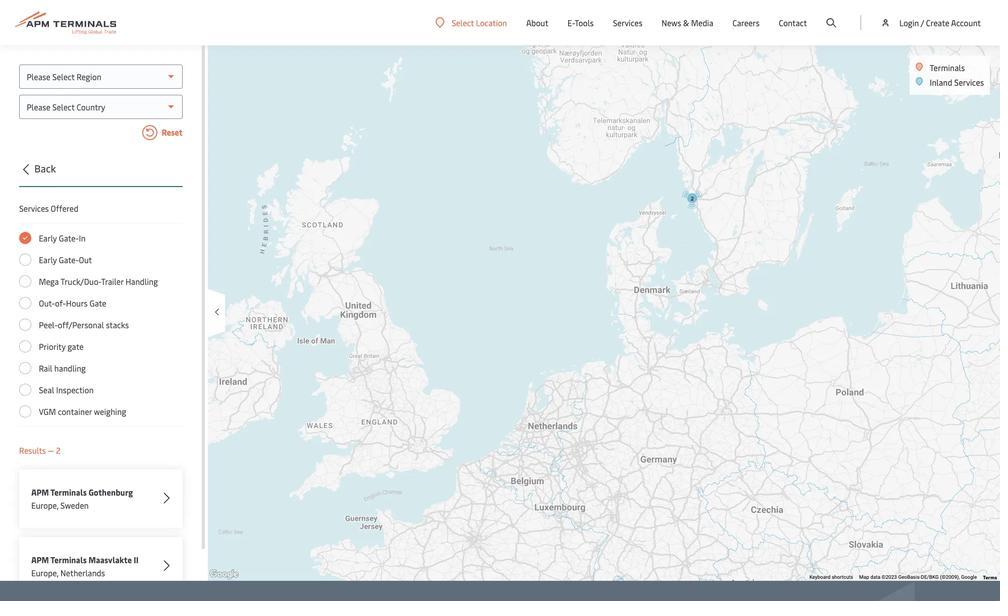 Task type: locate. For each thing, give the bounding box(es) containing it.
apm for apm terminals maasvlakte ii
[[31, 555, 49, 566]]

terminals inside apm terminals gothenburg europe, sweden
[[51, 487, 87, 498]]

back
[[34, 162, 56, 175]]

google image
[[207, 568, 241, 582]]

out-
[[39, 298, 55, 309]]

0 horizontal spatial 2
[[56, 445, 61, 456]]

offered
[[51, 203, 78, 214]]

gate- up early gate-out
[[59, 233, 79, 244]]

services
[[613, 17, 643, 28], [955, 77, 984, 88], [19, 203, 49, 214]]

in
[[79, 233, 86, 244]]

login / create account link
[[881, 0, 981, 45]]

services right tools
[[613, 17, 643, 28]]

2 vertical spatial terminals
[[51, 555, 87, 566]]

0 horizontal spatial services
[[19, 203, 49, 214]]

gate- down early gate-in
[[59, 254, 79, 266]]

truck/duo-
[[61, 276, 101, 287]]

early gate-out
[[39, 254, 92, 266]]

create
[[927, 17, 950, 28]]

europe,
[[31, 500, 59, 511], [31, 568, 59, 579]]

2 horizontal spatial services
[[955, 77, 984, 88]]

apm terminals maasvlakte ii europe, netherlands
[[31, 555, 139, 579]]

login
[[900, 17, 920, 28]]

gate-
[[59, 233, 79, 244], [59, 254, 79, 266]]

0 vertical spatial 2
[[691, 196, 694, 202]]

vgm container weighing
[[39, 406, 126, 418]]

1 early from the top
[[39, 233, 57, 244]]

vgm
[[39, 406, 56, 418]]

2 europe, from the top
[[31, 568, 59, 579]]

terminals
[[930, 62, 965, 73], [51, 487, 87, 498], [51, 555, 87, 566]]

0 vertical spatial apm
[[31, 487, 49, 498]]

ii
[[134, 555, 139, 566]]

services for services offered
[[19, 203, 49, 214]]

0 vertical spatial services
[[613, 17, 643, 28]]

select location
[[452, 17, 507, 28]]

2 inside map region
[[691, 196, 694, 202]]

2 gate- from the top
[[59, 254, 79, 266]]

rail
[[39, 363, 52, 374]]

services button
[[613, 0, 643, 45]]

1 vertical spatial early
[[39, 254, 57, 266]]

data
[[871, 575, 881, 581]]

—
[[48, 445, 54, 456]]

terminals up netherlands
[[51, 555, 87, 566]]

1 europe, from the top
[[31, 500, 59, 511]]

1 vertical spatial terminals
[[51, 487, 87, 498]]

Seal Inspection radio
[[19, 384, 31, 396]]

shortcuts
[[832, 575, 854, 581]]

VGM container weighing radio
[[19, 406, 31, 418]]

apm inside apm terminals maasvlakte ii europe, netherlands
[[31, 555, 49, 566]]

terminals inside apm terminals maasvlakte ii europe, netherlands
[[51, 555, 87, 566]]

login / create account
[[900, 17, 981, 28]]

contact button
[[779, 0, 807, 45]]

1 horizontal spatial services
[[613, 17, 643, 28]]

1 vertical spatial 2
[[56, 445, 61, 456]]

terminals for gothenburg
[[51, 487, 87, 498]]

news
[[662, 17, 682, 28]]

services offered
[[19, 203, 78, 214]]

1 apm from the top
[[31, 487, 49, 498]]

services left offered
[[19, 203, 49, 214]]

1 vertical spatial services
[[955, 77, 984, 88]]

priority gate
[[39, 341, 84, 352]]

stacks
[[106, 320, 129, 331]]

about button
[[527, 0, 549, 45]]

europe, inside apm terminals maasvlakte ii europe, netherlands
[[31, 568, 59, 579]]

terminals up sweden
[[51, 487, 87, 498]]

gate
[[90, 298, 106, 309]]

inspection
[[56, 385, 94, 396]]

rail handling
[[39, 363, 86, 374]]

careers button
[[733, 0, 760, 45]]

1 vertical spatial apm
[[31, 555, 49, 566]]

weighing
[[94, 406, 126, 418]]

1 horizontal spatial 2
[[691, 196, 694, 202]]

1 vertical spatial europe,
[[31, 568, 59, 579]]

mega truck/duo-trailer handling
[[39, 276, 158, 287]]

news & media
[[662, 17, 714, 28]]

reset
[[160, 127, 183, 138]]

(©2009),
[[941, 575, 960, 581]]

&
[[684, 17, 690, 28]]

careers
[[733, 17, 760, 28]]

apm
[[31, 487, 49, 498], [31, 555, 49, 566]]

hours
[[66, 298, 88, 309]]

e-tools button
[[568, 0, 594, 45]]

news & media button
[[662, 0, 714, 45]]

1 vertical spatial gate-
[[59, 254, 79, 266]]

gate- for in
[[59, 233, 79, 244]]

europe, left netherlands
[[31, 568, 59, 579]]

apm for apm terminals gothenburg
[[31, 487, 49, 498]]

early
[[39, 233, 57, 244], [39, 254, 57, 266]]

inland services
[[930, 77, 984, 88]]

seal inspection
[[39, 385, 94, 396]]

terms
[[984, 575, 998, 582]]

0 vertical spatial europe,
[[31, 500, 59, 511]]

services right the inland
[[955, 77, 984, 88]]

2 apm from the top
[[31, 555, 49, 566]]

2 vertical spatial services
[[19, 203, 49, 214]]

gate- for out
[[59, 254, 79, 266]]

Rail handling radio
[[19, 362, 31, 375]]

handling
[[126, 276, 158, 287]]

apm inside apm terminals gothenburg europe, sweden
[[31, 487, 49, 498]]

2 early from the top
[[39, 254, 57, 266]]

container
[[58, 406, 92, 418]]

0 vertical spatial early
[[39, 233, 57, 244]]

europe, left sweden
[[31, 500, 59, 511]]

terminals up the inland
[[930, 62, 965, 73]]

0 vertical spatial gate-
[[59, 233, 79, 244]]

e-tools
[[568, 17, 594, 28]]

1 gate- from the top
[[59, 233, 79, 244]]

early right early gate-in option
[[39, 233, 57, 244]]

2
[[691, 196, 694, 202], [56, 445, 61, 456]]

early up mega
[[39, 254, 57, 266]]



Task type: vqa. For each thing, say whether or not it's contained in the screenshot.
off/Personal
yes



Task type: describe. For each thing, give the bounding box(es) containing it.
seal
[[39, 385, 54, 396]]

priority
[[39, 341, 66, 352]]

services for services
[[613, 17, 643, 28]]

sweden
[[61, 500, 89, 511]]

trailer
[[101, 276, 124, 287]]

google
[[962, 575, 978, 581]]

Peel-off/Personal stacks radio
[[19, 319, 31, 331]]

peel-off/personal stacks
[[39, 320, 129, 331]]

©2023
[[882, 575, 897, 581]]

handling
[[54, 363, 86, 374]]

map region
[[162, 21, 1001, 602]]

/
[[921, 17, 925, 28]]

terminals for maasvlakte
[[51, 555, 87, 566]]

maasvlakte
[[89, 555, 132, 566]]

of-
[[55, 298, 66, 309]]

early for early gate-out
[[39, 254, 57, 266]]

mega
[[39, 276, 59, 287]]

results
[[19, 445, 46, 456]]

back button
[[16, 161, 183, 187]]

select
[[452, 17, 474, 28]]

gothenburg
[[89, 487, 133, 498]]

terms link
[[984, 575, 998, 582]]

Mega Truck/Duo-Trailer Handling radio
[[19, 276, 31, 288]]

Priority gate radio
[[19, 341, 31, 353]]

select location button
[[436, 17, 507, 28]]

europe, inside apm terminals gothenburg europe, sweden
[[31, 500, 59, 511]]

off/personal
[[58, 320, 104, 331]]

Out-of-Hours Gate radio
[[19, 297, 31, 309]]

geobasis-
[[899, 575, 921, 581]]

de/bkg
[[921, 575, 939, 581]]

keyboard shortcuts button
[[810, 575, 854, 582]]

tools
[[575, 17, 594, 28]]

keyboard shortcuts
[[810, 575, 854, 581]]

apm terminals gothenburg europe, sweden
[[31, 487, 133, 511]]

results — 2
[[19, 445, 61, 456]]

map
[[860, 575, 870, 581]]

early gate-in
[[39, 233, 86, 244]]

Early Gate-In radio
[[19, 232, 31, 244]]

out
[[79, 254, 92, 266]]

e-
[[568, 17, 575, 28]]

inland
[[930, 77, 953, 88]]

about
[[527, 17, 549, 28]]

Early Gate-Out radio
[[19, 254, 31, 266]]

media
[[691, 17, 714, 28]]

map data ©2023 geobasis-de/bkg (©2009), google
[[860, 575, 978, 581]]

contact
[[779, 17, 807, 28]]

gate
[[68, 341, 84, 352]]

location
[[476, 17, 507, 28]]

keyboard
[[810, 575, 831, 581]]

netherlands
[[61, 568, 105, 579]]

out-of-hours gate
[[39, 298, 106, 309]]

early for early gate-in
[[39, 233, 57, 244]]

0 vertical spatial terminals
[[930, 62, 965, 73]]

peel-
[[39, 320, 58, 331]]

reset button
[[19, 125, 183, 142]]

account
[[952, 17, 981, 28]]



